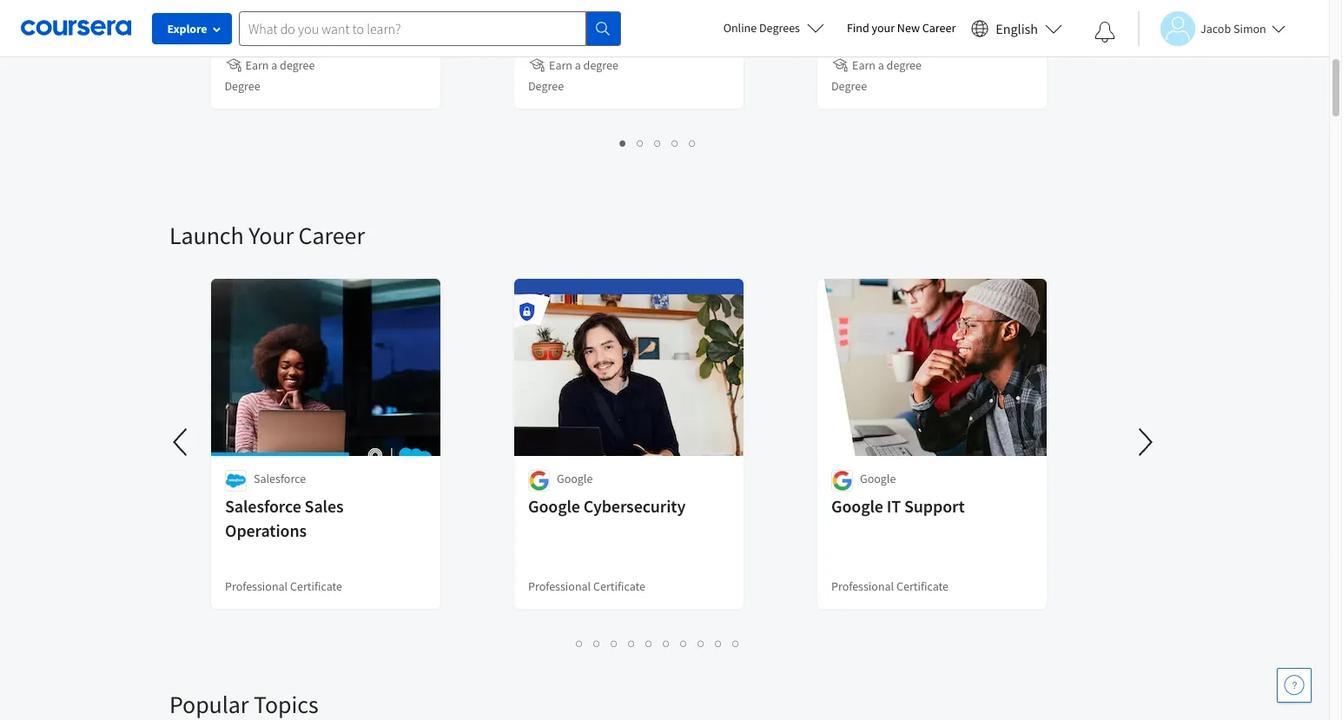 Task type: locate. For each thing, give the bounding box(es) containing it.
0 horizontal spatial master
[[225, 0, 275, 17]]

1 horizontal spatial 1
[[620, 135, 627, 151]]

2 horizontal spatial professional certificate
[[831, 579, 949, 594]]

next slide image
[[1125, 421, 1167, 463]]

1 horizontal spatial professional
[[528, 579, 591, 594]]

1 professional from the left
[[225, 579, 288, 594]]

1 horizontal spatial earn a degree
[[549, 57, 618, 73]]

1 horizontal spatial 5 button
[[684, 133, 701, 153]]

0 horizontal spatial earn
[[246, 57, 269, 73]]

3 certificate from the left
[[896, 579, 949, 594]]

2 list from the top
[[213, 633, 1103, 653]]

of
[[278, 0, 293, 17], [581, 0, 596, 17], [885, 0, 899, 17]]

explore
[[167, 21, 207, 36]]

in inside master of science in data analytics engineering
[[962, 0, 977, 17]]

find your new career
[[847, 20, 956, 36]]

7
[[681, 635, 688, 652]]

career right your
[[298, 220, 365, 251]]

2 professional certificate from the left
[[528, 579, 645, 594]]

1 degree from the left
[[280, 57, 315, 73]]

5 button
[[684, 133, 701, 153], [641, 633, 658, 653]]

0 vertical spatial 3 button
[[649, 133, 667, 153]]

data inside master of science in data science
[[677, 0, 711, 17]]

launch your career
[[169, 220, 365, 251]]

10 button
[[728, 633, 747, 653]]

master inside master of science in data analytics engineering
[[831, 0, 881, 17]]

earn
[[246, 57, 269, 73], [549, 57, 572, 73], [852, 57, 876, 73]]

certificate for sales
[[290, 579, 342, 594]]

professional
[[225, 579, 288, 594], [528, 579, 591, 594], [831, 579, 894, 594]]

salesforce up salesforce sales operations
[[254, 471, 306, 486]]

earn a degree down master of applied data science
[[246, 57, 315, 73]]

4 inside launch your career carousel element
[[628, 635, 635, 652]]

0 horizontal spatial in
[[659, 0, 673, 17]]

0 horizontal spatial a
[[272, 57, 278, 73]]

2 button
[[632, 133, 649, 153], [589, 633, 606, 653]]

of inside master of applied data science
[[278, 0, 293, 17]]

0 horizontal spatial 1 button
[[571, 633, 589, 653]]

degree down master of applied data science
[[280, 57, 315, 73]]

0 vertical spatial 3
[[655, 135, 662, 151]]

1 horizontal spatial 2
[[637, 135, 644, 151]]

of inside master of science in data science
[[581, 0, 596, 17]]

1 horizontal spatial 4
[[672, 135, 679, 151]]

0 vertical spatial 5
[[689, 135, 696, 151]]

2 horizontal spatial earn a degree
[[852, 57, 922, 73]]

0 vertical spatial 4
[[672, 135, 679, 151]]

3 data from the left
[[980, 0, 1014, 17]]

google cybersecurity
[[528, 495, 686, 517]]

0 horizontal spatial career
[[298, 220, 365, 251]]

0 vertical spatial 2 button
[[632, 133, 649, 153]]

1 professional certificate from the left
[[225, 579, 342, 594]]

1 earn a degree from the left
[[246, 57, 315, 73]]

2 degree from the left
[[528, 78, 564, 94]]

2 horizontal spatial a
[[878, 57, 884, 73]]

9
[[715, 635, 722, 652]]

career
[[922, 20, 956, 36], [298, 220, 365, 251]]

salesforce
[[254, 471, 306, 486], [225, 495, 301, 517]]

1 horizontal spatial degree
[[583, 57, 618, 73]]

2 earn a degree from the left
[[549, 57, 618, 73]]

data inside master of science in data analytics engineering
[[980, 0, 1014, 17]]

1 button for 3 button associated with list within the launch your career carousel element's 2 button
[[571, 633, 589, 653]]

1 vertical spatial 1
[[576, 635, 583, 652]]

1 vertical spatial 3 button
[[606, 633, 623, 653]]

professional certificate down google cybersecurity
[[528, 579, 645, 594]]

0 vertical spatial 1
[[620, 135, 627, 151]]

1 in from the left
[[659, 0, 673, 17]]

professional certificate down operations
[[225, 579, 342, 594]]

1 horizontal spatial earn
[[549, 57, 572, 73]]

data
[[356, 0, 390, 17], [677, 0, 711, 17], [980, 0, 1014, 17]]

1 data from the left
[[356, 0, 390, 17]]

0 horizontal spatial of
[[278, 0, 293, 17]]

1 horizontal spatial master
[[528, 0, 578, 17]]

2 for 3 button associated with list within the launch your career carousel element
[[594, 635, 601, 652]]

0 vertical spatial 1 button
[[615, 133, 632, 153]]

support
[[904, 495, 965, 517]]

6 button
[[658, 633, 675, 653]]

1 horizontal spatial data
[[677, 0, 711, 17]]

earn for master of applied data science
[[246, 57, 269, 73]]

operations
[[225, 519, 307, 541]]

degree
[[280, 57, 315, 73], [583, 57, 618, 73], [887, 57, 922, 73]]

1 certificate from the left
[[290, 579, 342, 594]]

3 a from the left
[[878, 57, 884, 73]]

0 horizontal spatial 5
[[646, 635, 653, 652]]

0 vertical spatial 5 button
[[684, 133, 701, 153]]

master for master of science in data analytics engineering
[[831, 0, 881, 17]]

certificate down "support"
[[896, 579, 949, 594]]

2 horizontal spatial master
[[831, 0, 881, 17]]

in inside master of science in data science
[[659, 0, 673, 17]]

data for master of science in data analytics engineering
[[980, 0, 1014, 17]]

online degrees
[[723, 20, 800, 36]]

1 button for 2 button for 3 button for second list from the bottom
[[615, 133, 632, 153]]

list
[[213, 133, 1103, 153], [213, 633, 1103, 653]]

2 horizontal spatial of
[[885, 0, 899, 17]]

3 degree from the left
[[831, 78, 867, 94]]

2 a from the left
[[575, 57, 581, 73]]

8
[[698, 635, 705, 652]]

0 horizontal spatial professional certificate
[[225, 579, 342, 594]]

1 vertical spatial 4
[[628, 635, 635, 652]]

3
[[655, 135, 662, 151], [611, 635, 618, 652]]

salesforce inside salesforce sales operations
[[225, 495, 301, 517]]

0 vertical spatial list
[[213, 133, 1103, 153]]

3 earn from the left
[[852, 57, 876, 73]]

1 vertical spatial list
[[213, 633, 1103, 653]]

master
[[225, 0, 275, 17], [528, 0, 578, 17], [831, 0, 881, 17]]

1 horizontal spatial 3
[[655, 135, 662, 151]]

previous slide image
[[161, 421, 202, 463]]

2 data from the left
[[677, 0, 711, 17]]

3 professional from the left
[[831, 579, 894, 594]]

earn down master of applied data science
[[246, 57, 269, 73]]

1 vertical spatial 5 button
[[641, 633, 658, 653]]

0 horizontal spatial 1
[[576, 635, 583, 652]]

0 horizontal spatial 4 button
[[623, 633, 641, 653]]

degrees
[[759, 20, 800, 36]]

master inside master of science in data science
[[528, 0, 578, 17]]

4
[[672, 135, 679, 151], [628, 635, 635, 652]]

1 vertical spatial 1 button
[[571, 633, 589, 653]]

0 vertical spatial 4 button
[[667, 133, 684, 153]]

4 for second list from the bottom
[[672, 135, 679, 151]]

None search field
[[239, 11, 621, 46]]

1 horizontal spatial 1 button
[[615, 133, 632, 153]]

degree down master of science in data science
[[583, 57, 618, 73]]

help center image
[[1284, 675, 1305, 696]]

0 horizontal spatial professional
[[225, 579, 288, 594]]

2 horizontal spatial certificate
[[896, 579, 949, 594]]

5
[[689, 135, 696, 151], [646, 635, 653, 652]]

google down google image
[[528, 495, 580, 517]]

earn a degree down master of science in data science
[[549, 57, 618, 73]]

2 degree from the left
[[583, 57, 618, 73]]

0 horizontal spatial 2
[[594, 635, 601, 652]]

3 button for second list from the bottom
[[649, 133, 667, 153]]

earn a degree for master of applied data science
[[246, 57, 315, 73]]

master of science in data science
[[528, 0, 711, 41]]

3 inside launch your career carousel element
[[611, 635, 618, 652]]

4 for list within the launch your career carousel element
[[628, 635, 635, 652]]

earn a degree down your
[[852, 57, 922, 73]]

earn down master of science in data science
[[549, 57, 572, 73]]

professional certificate down it
[[831, 579, 949, 594]]

2 certificate from the left
[[593, 579, 645, 594]]

of inside master of science in data analytics engineering
[[885, 0, 899, 17]]

google
[[557, 471, 593, 486], [860, 471, 896, 486], [528, 495, 580, 517], [831, 495, 883, 517]]

0 horizontal spatial 5 button
[[641, 633, 658, 653]]

3 button
[[649, 133, 667, 153], [606, 633, 623, 653]]

2 of from the left
[[581, 0, 596, 17]]

1 of from the left
[[278, 0, 293, 17]]

4 button
[[667, 133, 684, 153], [623, 633, 641, 653]]

earn for master of science in data analytics engineering
[[852, 57, 876, 73]]

degree for master of applied data science
[[280, 57, 315, 73]]

1 master from the left
[[225, 0, 275, 17]]

jacob
[[1201, 20, 1231, 36]]

salesforce for salesforce
[[254, 471, 306, 486]]

1 button
[[615, 133, 632, 153], [571, 633, 589, 653]]

4 button for the 5 button related to 3 button for second list from the bottom
[[667, 133, 684, 153]]

analytics
[[831, 19, 899, 41]]

1 vertical spatial 2 button
[[589, 633, 606, 653]]

professional certificate
[[225, 579, 342, 594], [528, 579, 645, 594], [831, 579, 949, 594]]

2 inside launch your career carousel element
[[594, 635, 601, 652]]

1 horizontal spatial in
[[962, 0, 977, 17]]

3 master from the left
[[831, 0, 881, 17]]

1 inside launch your career carousel element
[[576, 635, 583, 652]]

master inside master of applied data science
[[225, 0, 275, 17]]

0 horizontal spatial 3
[[611, 635, 618, 652]]

1 vertical spatial salesforce
[[225, 495, 301, 517]]

in
[[659, 0, 673, 17], [962, 0, 977, 17]]

show notifications image
[[1095, 22, 1115, 43]]

0 horizontal spatial certificate
[[290, 579, 342, 594]]

0 horizontal spatial 4
[[628, 635, 635, 652]]

2 horizontal spatial earn
[[852, 57, 876, 73]]

3 of from the left
[[885, 0, 899, 17]]

0 horizontal spatial 3 button
[[606, 633, 623, 653]]

1 vertical spatial career
[[298, 220, 365, 251]]

degree
[[225, 78, 261, 94], [528, 78, 564, 94], [831, 78, 867, 94]]

2
[[637, 135, 644, 151], [594, 635, 601, 652]]

salesforce up operations
[[225, 495, 301, 517]]

a
[[272, 57, 278, 73], [575, 57, 581, 73], [878, 57, 884, 73]]

2 horizontal spatial degree
[[831, 78, 867, 94]]

0 vertical spatial career
[[922, 20, 956, 36]]

1 horizontal spatial certificate
[[593, 579, 645, 594]]

degree down find your new career link
[[887, 57, 922, 73]]

google image
[[831, 470, 853, 492]]

0 horizontal spatial 2 button
[[589, 633, 606, 653]]

science inside master of science in data analytics engineering
[[903, 0, 959, 17]]

earn a degree
[[246, 57, 315, 73], [549, 57, 618, 73], [852, 57, 922, 73]]

1 vertical spatial 5
[[646, 635, 653, 652]]

a down your
[[878, 57, 884, 73]]

earn a degree for master of science in data science
[[549, 57, 618, 73]]

2 professional from the left
[[528, 579, 591, 594]]

1 vertical spatial 4 button
[[623, 633, 641, 653]]

1 horizontal spatial degree
[[528, 78, 564, 94]]

1 degree from the left
[[225, 78, 261, 94]]

3 earn a degree from the left
[[852, 57, 922, 73]]

0 horizontal spatial degree
[[225, 78, 261, 94]]

earn for master of science in data science
[[549, 57, 572, 73]]

1 vertical spatial 2
[[594, 635, 601, 652]]

6
[[663, 635, 670, 652]]

professional for google cybersecurity
[[528, 579, 591, 594]]

1 a from the left
[[272, 57, 278, 73]]

3 degree from the left
[[887, 57, 922, 73]]

2 horizontal spatial data
[[980, 0, 1014, 17]]

0 horizontal spatial earn a degree
[[246, 57, 315, 73]]

1 horizontal spatial of
[[581, 0, 596, 17]]

your
[[249, 220, 294, 251]]

1 horizontal spatial a
[[575, 57, 581, 73]]

google image
[[528, 470, 550, 492]]

certificate down salesforce sales operations
[[290, 579, 342, 594]]

3 professional certificate from the left
[[831, 579, 949, 594]]

0 vertical spatial 2
[[637, 135, 644, 151]]

science
[[600, 0, 656, 17], [903, 0, 959, 17], [225, 19, 281, 41], [528, 19, 585, 41]]

0 horizontal spatial data
[[356, 0, 390, 17]]

2 earn from the left
[[549, 57, 572, 73]]

2 master from the left
[[528, 0, 578, 17]]

1 earn from the left
[[246, 57, 269, 73]]

chevron down image
[[67, 26, 79, 38]]

certificate down google cybersecurity
[[593, 579, 645, 594]]

career right new
[[922, 20, 956, 36]]

4 button for the 5 button corresponding to 3 button associated with list within the launch your career carousel element
[[623, 633, 641, 653]]

1 horizontal spatial 4 button
[[667, 133, 684, 153]]

degree for master of science in data science
[[528, 78, 564, 94]]

salesforce sales operations
[[225, 495, 344, 541]]

0 horizontal spatial degree
[[280, 57, 315, 73]]

1 horizontal spatial 2 button
[[632, 133, 649, 153]]

2 horizontal spatial degree
[[887, 57, 922, 73]]

certificate
[[290, 579, 342, 594], [593, 579, 645, 594], [896, 579, 949, 594]]

2 horizontal spatial professional
[[831, 579, 894, 594]]

new
[[897, 20, 920, 36]]

a down master of science in data science
[[575, 57, 581, 73]]

1 horizontal spatial professional certificate
[[528, 579, 645, 594]]

3 button for list within the launch your career carousel element
[[606, 633, 623, 653]]

1
[[620, 135, 627, 151], [576, 635, 583, 652]]

1 horizontal spatial 3 button
[[649, 133, 667, 153]]

2 in from the left
[[962, 0, 977, 17]]

2 button for 3 button for second list from the bottom
[[632, 133, 649, 153]]

0 vertical spatial salesforce
[[254, 471, 306, 486]]

1 vertical spatial 3
[[611, 635, 618, 652]]

a down master of applied data science
[[272, 57, 278, 73]]

earn down analytics
[[852, 57, 876, 73]]



Task type: vqa. For each thing, say whether or not it's contained in the screenshot.
third Professional Certificate from right
yes



Task type: describe. For each thing, give the bounding box(es) containing it.
professional certificate for sales
[[225, 579, 342, 594]]

salesforce for salesforce sales operations
[[225, 495, 301, 517]]

a for master of science in data analytics engineering
[[878, 57, 884, 73]]

What do you want to learn? text field
[[239, 11, 586, 46]]

10
[[733, 635, 747, 652]]

science inside master of applied data science
[[225, 19, 281, 41]]

it
[[887, 495, 901, 517]]

a for master of science in data science
[[575, 57, 581, 73]]

a for master of applied data science
[[272, 57, 278, 73]]

of for master of science in data science
[[581, 0, 596, 17]]

explore button
[[152, 13, 232, 44]]

degree for master of science in data analytics engineering
[[887, 57, 922, 73]]

master of applied data science
[[225, 0, 390, 41]]

english
[[996, 20, 1038, 37]]

data inside master of applied data science
[[356, 0, 390, 17]]

1 horizontal spatial career
[[922, 20, 956, 36]]

find
[[847, 20, 869, 36]]

your
[[872, 20, 895, 36]]

5 inside launch your career carousel element
[[646, 635, 653, 652]]

2 for 3 button for second list from the bottom
[[637, 135, 644, 151]]

launch
[[169, 220, 244, 251]]

english button
[[964, 0, 1069, 56]]

certificate for it
[[896, 579, 949, 594]]

degree for master of applied data science
[[225, 78, 261, 94]]

degree for master of science in data analytics engineering
[[831, 78, 867, 94]]

professional for google it support
[[831, 579, 894, 594]]

3 for 3 button for second list from the bottom
[[655, 135, 662, 151]]

1 for 2 button for 3 button for second list from the bottom '1' button
[[620, 135, 627, 151]]

launch your career carousel element
[[161, 168, 1167, 668]]

online degrees button
[[709, 9, 838, 47]]

of for master of science in data analytics engineering
[[885, 0, 899, 17]]

5 button for 3 button associated with list within the launch your career carousel element
[[641, 633, 658, 653]]

9 button
[[710, 633, 728, 653]]

2 button for 3 button associated with list within the launch your career carousel element
[[589, 633, 606, 653]]

3 for 3 button associated with list within the launch your career carousel element
[[611, 635, 618, 652]]

master of science in data analytics engineering
[[831, 0, 1014, 41]]

jacob simon button
[[1138, 11, 1285, 46]]

google it support
[[831, 495, 965, 517]]

simon
[[1233, 20, 1266, 36]]

salesforce image
[[225, 470, 247, 492]]

data for master of science in data science
[[677, 0, 711, 17]]

professional certificate for cybersecurity
[[528, 579, 645, 594]]

online
[[723, 20, 757, 36]]

earn a degree for master of science in data analytics engineering
[[852, 57, 922, 73]]

professional for salesforce sales operations
[[225, 579, 288, 594]]

engineering
[[902, 19, 991, 41]]

5 button for 3 button for second list from the bottom
[[684, 133, 701, 153]]

applied
[[296, 0, 353, 17]]

1 horizontal spatial 5
[[689, 135, 696, 151]]

1 for '1' button for 3 button associated with list within the launch your career carousel element's 2 button
[[576, 635, 583, 652]]

jacob simon
[[1201, 20, 1266, 36]]

find your new career link
[[838, 17, 964, 39]]

of for master of applied data science
[[278, 0, 293, 17]]

sales
[[305, 495, 344, 517]]

google right google image
[[557, 471, 593, 486]]

1 list from the top
[[213, 133, 1103, 153]]

in for master of science in data analytics engineering
[[962, 0, 977, 17]]

cybersecurity
[[584, 495, 686, 517]]

8 button
[[693, 633, 710, 653]]

7 button
[[675, 633, 693, 653]]

google up it
[[860, 471, 896, 486]]

master for master of science in data science
[[528, 0, 578, 17]]

professional certificate for it
[[831, 579, 949, 594]]

certificate for cybersecurity
[[593, 579, 645, 594]]

coursera image
[[21, 14, 131, 42]]

master for master of applied data science
[[225, 0, 275, 17]]

list inside launch your career carousel element
[[213, 633, 1103, 653]]

degree for master of science in data science
[[583, 57, 618, 73]]

in for master of science in data science
[[659, 0, 673, 17]]

google down google icon
[[831, 495, 883, 517]]



